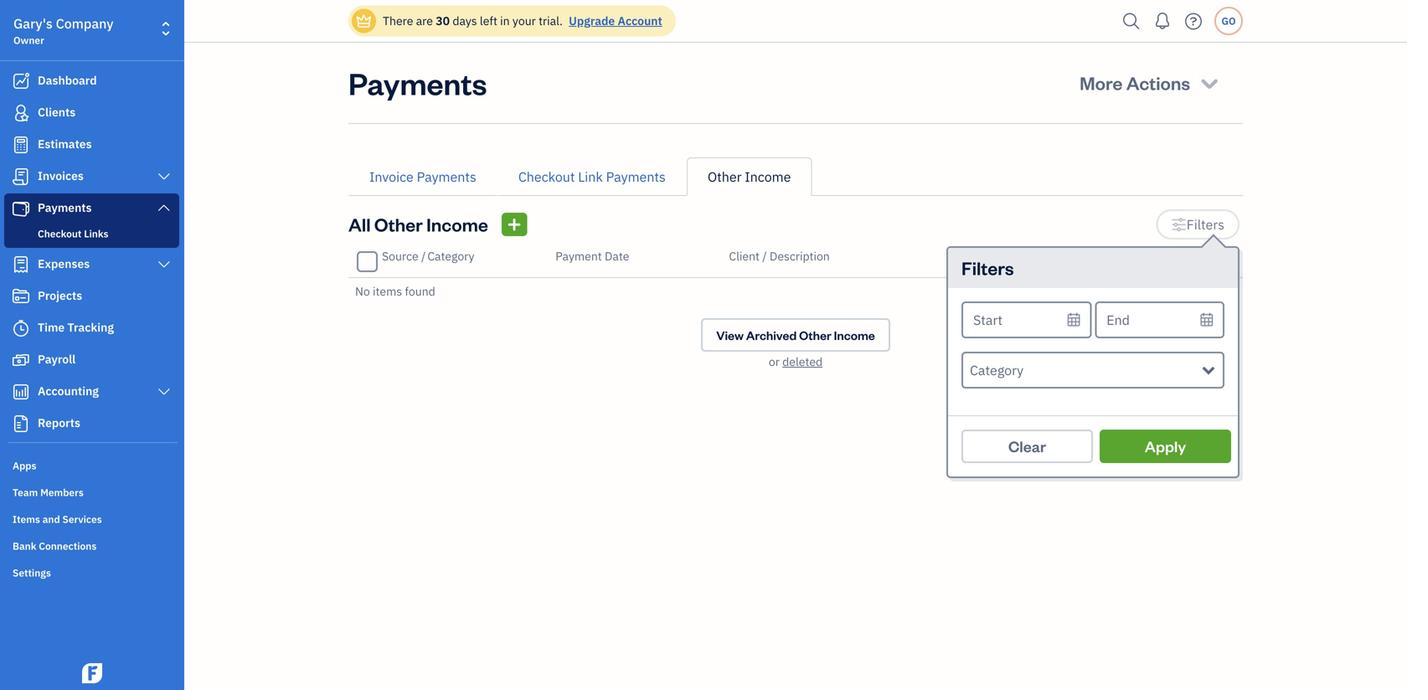 Task type: vqa. For each thing, say whether or not it's contained in the screenshot.
Amount "button"
yes



Task type: describe. For each thing, give the bounding box(es) containing it.
time tracking link
[[4, 313, 179, 343]]

source / category
[[382, 248, 474, 264]]

2 vertical spatial income
[[834, 327, 875, 343]]

go button
[[1214, 7, 1243, 35]]

no
[[355, 283, 370, 299]]

chevron large down image for expenses
[[156, 258, 172, 271]]

there are 30 days left in your trial. upgrade account
[[383, 13, 662, 28]]

more actions
[[1080, 71, 1190, 95]]

time tracking
[[38, 320, 114, 335]]

chart image
[[11, 384, 31, 400]]

estimates
[[38, 136, 92, 152]]

left
[[480, 13, 497, 28]]

amount button
[[1194, 248, 1236, 264]]

payment image
[[11, 200, 31, 217]]

filters button
[[1156, 209, 1240, 240]]

payments right invoice
[[417, 168, 476, 186]]

source
[[382, 248, 418, 264]]

actions
[[1126, 71, 1190, 95]]

0 horizontal spatial other
[[374, 212, 423, 236]]

items
[[13, 513, 40, 526]]

chevron large down image
[[156, 385, 172, 399]]

invoice image
[[11, 168, 31, 185]]

0 vertical spatial income
[[745, 168, 791, 186]]

are
[[416, 13, 433, 28]]

services
[[62, 513, 102, 526]]

client / description
[[729, 248, 830, 264]]

client
[[729, 248, 760, 264]]

go
[[1221, 14, 1236, 28]]

owner
[[13, 34, 44, 47]]

checkout link payments
[[518, 168, 666, 186]]

invoice payments
[[369, 168, 476, 186]]

date
[[605, 248, 629, 264]]

amount
[[1194, 248, 1236, 264]]

more
[[1080, 71, 1123, 95]]

filters inside dropdown button
[[1187, 216, 1224, 233]]

other income link
[[687, 157, 812, 196]]

all
[[348, 212, 371, 236]]

settings link
[[4, 559, 179, 585]]

dashboard image
[[11, 73, 31, 90]]

dashboard link
[[4, 66, 179, 96]]

payment date
[[555, 248, 629, 264]]

chevron large down image for payments
[[156, 201, 172, 214]]

invoices link
[[4, 162, 179, 192]]

payments down are
[[348, 63, 487, 103]]

upgrade
[[569, 13, 615, 28]]

team
[[13, 486, 38, 499]]

client image
[[11, 105, 31, 121]]

chevrondown image
[[1198, 71, 1221, 95]]

category
[[427, 248, 474, 264]]

invoice
[[369, 168, 414, 186]]

more actions button
[[1065, 63, 1236, 103]]

items and services link
[[4, 506, 179, 531]]

chevron large down image for invoices
[[156, 170, 172, 183]]

team members
[[13, 486, 84, 499]]

all other income
[[348, 212, 488, 236]]

link
[[578, 168, 603, 186]]

search image
[[1118, 9, 1145, 34]]

items
[[373, 283, 402, 299]]

clear button
[[961, 430, 1093, 463]]

invoices
[[38, 168, 84, 183]]

clients
[[38, 104, 76, 120]]

settings image
[[1171, 214, 1187, 235]]

payroll link
[[4, 345, 179, 375]]

description
[[770, 248, 830, 264]]

view archived other income link
[[701, 318, 890, 352]]

apps
[[13, 459, 36, 472]]

deleted link
[[782, 354, 823, 369]]

accounting
[[38, 383, 99, 399]]

your
[[512, 13, 536, 28]]

days
[[453, 13, 477, 28]]

estimates link
[[4, 130, 179, 160]]

bank connections
[[13, 539, 97, 553]]

End date in MM/DD/YYYY format text field
[[1095, 302, 1224, 338]]

crown image
[[355, 12, 373, 30]]

tracking
[[67, 320, 114, 335]]

in
[[500, 13, 510, 28]]

report image
[[11, 415, 31, 432]]

bank
[[13, 539, 36, 553]]

reports link
[[4, 409, 179, 439]]

add new other income entry image
[[507, 214, 522, 235]]



Task type: locate. For each thing, give the bounding box(es) containing it.
1 horizontal spatial /
[[762, 248, 767, 264]]

timer image
[[11, 320, 31, 337]]

chevron large down image
[[156, 170, 172, 183], [156, 201, 172, 214], [156, 258, 172, 271]]

2 chevron large down image from the top
[[156, 201, 172, 214]]

3 chevron large down image from the top
[[156, 258, 172, 271]]

payments up checkout links
[[38, 200, 92, 215]]

main element
[[0, 0, 226, 690]]

0 horizontal spatial income
[[426, 212, 488, 236]]

income
[[745, 168, 791, 186], [426, 212, 488, 236], [834, 327, 875, 343]]

filters up start date in mm/dd/yyyy format text box on the top right of the page
[[961, 256, 1014, 280]]

1 chevron large down image from the top
[[156, 170, 172, 183]]

expenses
[[38, 256, 90, 271]]

/
[[421, 248, 426, 264], [762, 248, 767, 264]]

0 horizontal spatial checkout
[[38, 227, 82, 240]]

checkout inside checkout link payments link
[[518, 168, 575, 186]]

notifications image
[[1149, 4, 1176, 38]]

bank connections link
[[4, 533, 179, 558]]

apply
[[1145, 436, 1186, 456]]

estimate image
[[11, 137, 31, 153]]

chevron large down image down "checkout links" link
[[156, 258, 172, 271]]

trial.
[[539, 13, 563, 28]]

view archived other income
[[716, 327, 875, 343]]

chevron large down image up "checkout links" link
[[156, 201, 172, 214]]

accounting link
[[4, 377, 179, 407]]

there
[[383, 13, 413, 28]]

0 vertical spatial chevron large down image
[[156, 170, 172, 183]]

connections
[[39, 539, 97, 553]]

team members link
[[4, 479, 179, 504]]

go to help image
[[1180, 9, 1207, 34]]

other up "source" on the left
[[374, 212, 423, 236]]

chevron large down image inside invoices link
[[156, 170, 172, 183]]

0 vertical spatial filters
[[1187, 216, 1224, 233]]

2 horizontal spatial other
[[799, 327, 831, 343]]

or
[[769, 354, 780, 369]]

account
[[618, 13, 662, 28]]

1 vertical spatial other
[[374, 212, 423, 236]]

Category search field
[[970, 360, 1203, 380]]

found
[[405, 283, 435, 299]]

2 vertical spatial other
[[799, 327, 831, 343]]

projects link
[[4, 281, 179, 312]]

other up deleted link
[[799, 327, 831, 343]]

0 vertical spatial checkout
[[518, 168, 575, 186]]

checkout inside "checkout links" link
[[38, 227, 82, 240]]

0 horizontal spatial filters
[[961, 256, 1014, 280]]

0 horizontal spatial /
[[421, 248, 426, 264]]

1 / from the left
[[421, 248, 426, 264]]

1 horizontal spatial income
[[745, 168, 791, 186]]

checkout left the link
[[518, 168, 575, 186]]

checkout links link
[[8, 224, 176, 244]]

gary's
[[13, 15, 53, 32]]

1 horizontal spatial other
[[708, 168, 742, 186]]

links
[[84, 227, 108, 240]]

checkout up the expenses
[[38, 227, 82, 240]]

chevron large down image up payments link
[[156, 170, 172, 183]]

1 vertical spatial checkout
[[38, 227, 82, 240]]

30
[[436, 13, 450, 28]]

1 vertical spatial filters
[[961, 256, 1014, 280]]

projects
[[38, 288, 82, 303]]

clients link
[[4, 98, 179, 128]]

checkout links
[[38, 227, 108, 240]]

0 vertical spatial other
[[708, 168, 742, 186]]

freshbooks image
[[79, 663, 106, 683]]

/ right client
[[762, 248, 767, 264]]

other income
[[708, 168, 791, 186]]

filters up amount
[[1187, 216, 1224, 233]]

checkout link payments link
[[497, 157, 687, 196]]

payments inside main element
[[38, 200, 92, 215]]

expense image
[[11, 256, 31, 273]]

1 horizontal spatial filters
[[1187, 216, 1224, 233]]

or deleted
[[769, 354, 823, 369]]

1 vertical spatial income
[[426, 212, 488, 236]]

invoice payments link
[[348, 157, 497, 196]]

payments right the link
[[606, 168, 666, 186]]

checkout
[[518, 168, 575, 186], [38, 227, 82, 240]]

gary's company owner
[[13, 15, 114, 47]]

2 vertical spatial chevron large down image
[[156, 258, 172, 271]]

view
[[716, 327, 744, 343]]

settings
[[13, 566, 51, 580]]

payment date button
[[555, 248, 629, 264]]

money image
[[11, 352, 31, 369]]

payments
[[348, 63, 487, 103], [417, 168, 476, 186], [606, 168, 666, 186], [38, 200, 92, 215]]

1 horizontal spatial checkout
[[518, 168, 575, 186]]

deleted
[[782, 354, 823, 369]]

upgrade account link
[[565, 13, 662, 28]]

other
[[708, 168, 742, 186], [374, 212, 423, 236], [799, 327, 831, 343]]

clear
[[1008, 436, 1046, 456]]

checkout for checkout link payments
[[518, 168, 575, 186]]

/ for category
[[421, 248, 426, 264]]

other up client
[[708, 168, 742, 186]]

members
[[40, 486, 84, 499]]

items and services
[[13, 513, 102, 526]]

/ for description
[[762, 248, 767, 264]]

apps link
[[4, 452, 179, 477]]

2 / from the left
[[762, 248, 767, 264]]

checkout for checkout links
[[38, 227, 82, 240]]

Start date in MM/DD/YYYY format text field
[[961, 302, 1091, 338]]

project image
[[11, 288, 31, 305]]

payroll
[[38, 351, 76, 367]]

company
[[56, 15, 114, 32]]

reports
[[38, 415, 80, 430]]

payments link
[[4, 193, 179, 224]]

/ right "source" on the left
[[421, 248, 426, 264]]

time
[[38, 320, 65, 335]]

payment
[[555, 248, 602, 264]]

dashboard
[[38, 72, 97, 88]]

2 horizontal spatial income
[[834, 327, 875, 343]]

and
[[42, 513, 60, 526]]

archived
[[746, 327, 797, 343]]

1 vertical spatial chevron large down image
[[156, 201, 172, 214]]

chevron large down image inside payments link
[[156, 201, 172, 214]]

expenses link
[[4, 250, 179, 280]]

apply button
[[1100, 430, 1231, 463]]

filters
[[1187, 216, 1224, 233], [961, 256, 1014, 280]]

no items found
[[355, 283, 435, 299]]



